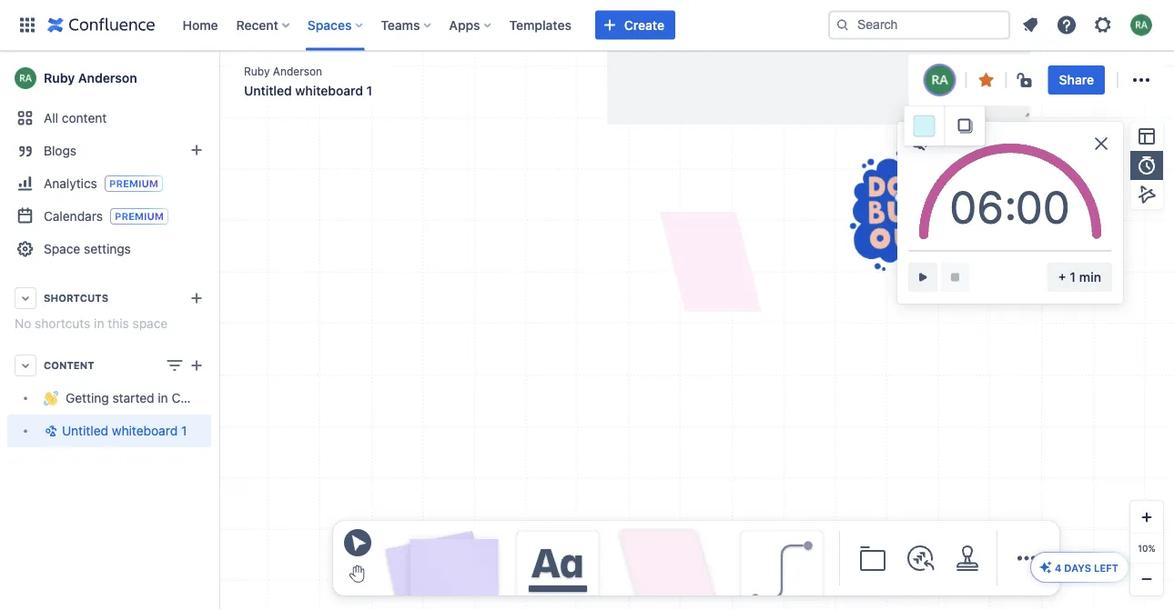 Task type: describe. For each thing, give the bounding box(es) containing it.
templates
[[510, 17, 572, 32]]

analytics link
[[7, 168, 211, 200]]

tree inside space element
[[7, 382, 239, 448]]

anderson for ruby anderson
[[78, 71, 137, 86]]

1 inside ruby anderson untitled whiteboard 1
[[367, 83, 373, 98]]

4 days left button
[[1032, 554, 1128, 583]]

content
[[44, 360, 94, 372]]

left
[[1094, 563, 1119, 575]]

Search field
[[829, 10, 1011, 40]]

space settings link
[[7, 233, 211, 266]]

blogs
[[44, 143, 77, 158]]

apps button
[[444, 10, 499, 40]]

in for started
[[158, 391, 168, 406]]

settings
[[84, 242, 131, 257]]

content button
[[7, 350, 211, 382]]

ruby for ruby anderson
[[44, 71, 75, 86]]

no
[[15, 316, 31, 331]]

all
[[44, 111, 58, 126]]

collapse sidebar image
[[199, 60, 239, 97]]

1 horizontal spatial ruby anderson link
[[244, 63, 322, 79]]

whiteboard inside ruby anderson untitled whiteboard 1
[[295, 83, 363, 98]]

home
[[183, 17, 218, 32]]

content
[[62, 111, 107, 126]]

no restrictions image
[[1016, 69, 1038, 91]]

banner containing home
[[0, 0, 1175, 51]]

change view image
[[164, 355, 186, 377]]

ruby anderson untitled whiteboard 1
[[244, 65, 373, 98]]

ruby for ruby anderson untitled whiteboard 1
[[244, 65, 270, 77]]

help icon image
[[1056, 14, 1078, 36]]

create
[[625, 17, 665, 32]]

getting
[[66, 391, 109, 406]]

more actions image
[[1131, 69, 1153, 91]]

premium image for analytics
[[105, 176, 163, 192]]

no shortcuts in this space
[[15, 316, 168, 331]]

add shortcut image
[[186, 288, 208, 310]]

shortcuts
[[35, 316, 90, 331]]

share button
[[1049, 66, 1105, 95]]

create a blog image
[[186, 139, 208, 161]]

spaces button
[[302, 10, 370, 40]]

teams
[[381, 17, 420, 32]]



Task type: vqa. For each thing, say whether or not it's contained in the screenshot.
the rightmost Ruby Anderson LINK
yes



Task type: locate. For each thing, give the bounding box(es) containing it.
share
[[1060, 72, 1095, 87]]

1 down 'confluence'
[[181, 424, 187, 439]]

premium image down blogs link
[[105, 176, 163, 192]]

home link
[[177, 10, 224, 40]]

anderson up all content 'link'
[[78, 71, 137, 86]]

0 horizontal spatial 1
[[181, 424, 187, 439]]

settings icon image
[[1093, 14, 1115, 36]]

0 vertical spatial in
[[94, 316, 104, 331]]

1 vertical spatial premium image
[[110, 209, 168, 225]]

blogs link
[[7, 135, 211, 168]]

tree
[[7, 382, 239, 448]]

whiteboard down getting started in confluence
[[112, 424, 178, 439]]

started
[[112, 391, 154, 406]]

whiteboard
[[295, 83, 363, 98], [112, 424, 178, 439]]

anderson
[[273, 65, 322, 77], [78, 71, 137, 86]]

ruby anderson
[[44, 71, 137, 86]]

untitled whiteboard 1 link
[[7, 415, 211, 448]]

ruby anderson link
[[7, 60, 211, 97], [244, 63, 322, 79]]

ruby anderson image
[[926, 66, 955, 95]]

1
[[367, 83, 373, 98], [181, 424, 187, 439]]

ruby
[[244, 65, 270, 77], [44, 71, 75, 86]]

ruby up the all
[[44, 71, 75, 86]]

whiteboard inside "link"
[[112, 424, 178, 439]]

recent button
[[231, 10, 297, 40]]

0 horizontal spatial in
[[94, 316, 104, 331]]

templates link
[[504, 10, 577, 40]]

anderson down spaces
[[273, 65, 322, 77]]

ruby anderson link down recent popup button
[[244, 63, 322, 79]]

1 vertical spatial untitled
[[62, 424, 108, 439]]

space element
[[0, 51, 239, 611]]

1 horizontal spatial untitled
[[244, 83, 292, 98]]

premium image inside analytics link
[[105, 176, 163, 192]]

analytics
[[44, 176, 97, 191]]

unstar image
[[976, 69, 998, 91]]

1 horizontal spatial ruby
[[244, 65, 270, 77]]

apps
[[449, 17, 480, 32]]

premium image down analytics link
[[110, 209, 168, 225]]

space
[[133, 316, 168, 331]]

1 horizontal spatial anderson
[[273, 65, 322, 77]]

getting started in confluence
[[66, 391, 239, 406]]

0 vertical spatial 1
[[367, 83, 373, 98]]

anderson for ruby anderson untitled whiteboard 1
[[273, 65, 322, 77]]

0 horizontal spatial whiteboard
[[112, 424, 178, 439]]

1 down spaces popup button
[[367, 83, 373, 98]]

0 vertical spatial premium image
[[105, 176, 163, 192]]

ruby inside space element
[[44, 71, 75, 86]]

in left this
[[94, 316, 104, 331]]

1 vertical spatial in
[[158, 391, 168, 406]]

calendars
[[44, 209, 103, 224]]

getting started in confluence link
[[7, 382, 239, 415]]

0 horizontal spatial untitled
[[62, 424, 108, 439]]

create content image
[[186, 355, 208, 377]]

untitled down 'getting' at the left bottom of page
[[62, 424, 108, 439]]

untitled right collapse sidebar image
[[244, 83, 292, 98]]

appswitcher icon image
[[16, 14, 38, 36]]

1 horizontal spatial in
[[158, 391, 168, 406]]

0 horizontal spatial ruby
[[44, 71, 75, 86]]

premium image
[[105, 176, 163, 192], [110, 209, 168, 225]]

your profile and preferences image
[[1131, 14, 1153, 36]]

ruby inside ruby anderson untitled whiteboard 1
[[244, 65, 270, 77]]

global element
[[11, 0, 825, 51]]

0 horizontal spatial ruby anderson link
[[7, 60, 211, 97]]

confluence image
[[47, 14, 155, 36], [47, 14, 155, 36]]

1 inside "link"
[[181, 424, 187, 439]]

spaces
[[308, 17, 352, 32]]

premium image for calendars
[[110, 209, 168, 225]]

teams button
[[375, 10, 438, 40]]

all content link
[[7, 102, 211, 135]]

space settings
[[44, 242, 131, 257]]

1 vertical spatial whiteboard
[[112, 424, 178, 439]]

calendars link
[[7, 200, 211, 233]]

tree containing getting started in confluence
[[7, 382, 239, 448]]

confluence
[[172, 391, 239, 406]]

0 vertical spatial untitled
[[244, 83, 292, 98]]

0 horizontal spatial anderson
[[78, 71, 137, 86]]

untitled whiteboard 1
[[62, 424, 187, 439]]

ruby anderson link up all content 'link'
[[7, 60, 211, 97]]

premium image inside "calendars" link
[[110, 209, 168, 225]]

banner
[[0, 0, 1175, 51]]

whiteboard down spaces
[[295, 83, 363, 98]]

4 days left
[[1055, 563, 1119, 575]]

premium icon image
[[1039, 561, 1053, 575]]

untitled inside ruby anderson untitled whiteboard 1
[[244, 83, 292, 98]]

1 vertical spatial 1
[[181, 424, 187, 439]]

notification icon image
[[1020, 14, 1042, 36]]

0 vertical spatial whiteboard
[[295, 83, 363, 98]]

1 horizontal spatial whiteboard
[[295, 83, 363, 98]]

in for shortcuts
[[94, 316, 104, 331]]

search image
[[836, 18, 850, 32]]

recent
[[236, 17, 278, 32]]

in right started
[[158, 391, 168, 406]]

shortcuts
[[44, 293, 108, 305]]

1 horizontal spatial 1
[[367, 83, 373, 98]]

all content
[[44, 111, 107, 126]]

anderson inside space element
[[78, 71, 137, 86]]

anderson inside ruby anderson untitled whiteboard 1
[[273, 65, 322, 77]]

this
[[108, 316, 129, 331]]

untitled
[[244, 83, 292, 98], [62, 424, 108, 439]]

days
[[1065, 563, 1092, 575]]

space
[[44, 242, 80, 257]]

4
[[1055, 563, 1062, 575]]

untitled inside "link"
[[62, 424, 108, 439]]

shortcuts button
[[7, 282, 211, 315]]

in
[[94, 316, 104, 331], [158, 391, 168, 406]]

create button
[[595, 10, 676, 40]]

ruby right collapse sidebar image
[[244, 65, 270, 77]]



